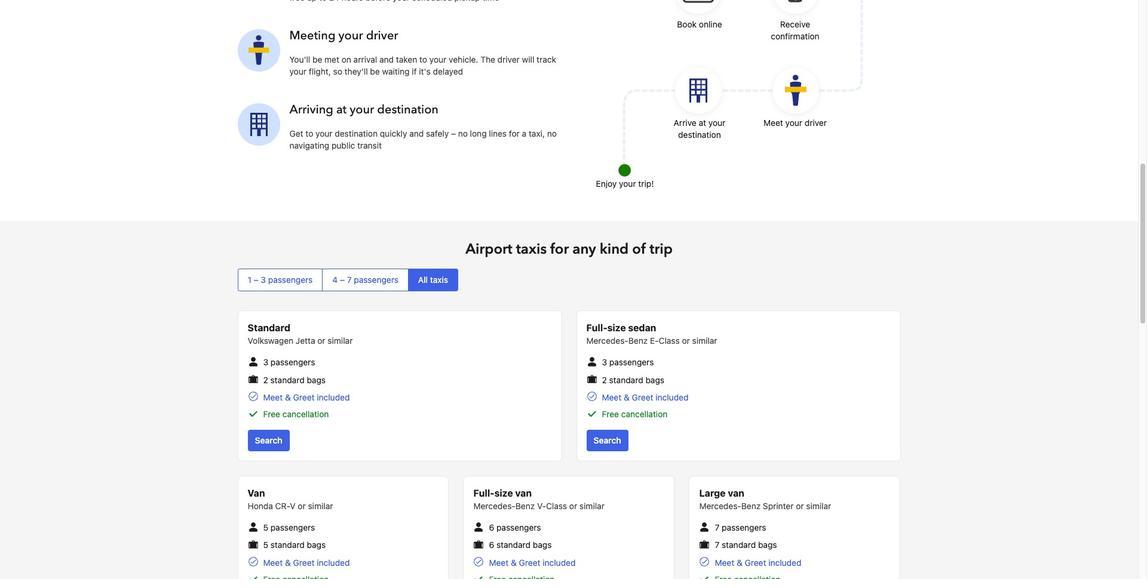 Task type: describe. For each thing, give the bounding box(es) containing it.
free cancellation for sedan
[[602, 409, 668, 420]]

6 passengers
[[489, 523, 541, 533]]

bags for jetta
[[307, 375, 326, 385]]

honda
[[248, 501, 273, 512]]

greet for jetta
[[293, 393, 315, 403]]

so
[[333, 67, 342, 77]]

& for van
[[511, 558, 517, 568]]

and for arriving at your destination
[[409, 129, 424, 139]]

1
[[248, 275, 251, 285]]

passengers for large van
[[722, 523, 766, 533]]

all
[[418, 275, 428, 285]]

meet your driver
[[764, 118, 827, 128]]

standard for cr-
[[271, 540, 305, 551]]

waiting
[[382, 67, 410, 77]]

similar inside large van mercedes-benz sprinter or similar
[[806, 501, 831, 512]]

7 inside sort results by element
[[347, 275, 352, 285]]

sort results by element
[[238, 269, 901, 292]]

or inside large van mercedes-benz sprinter or similar
[[796, 501, 804, 512]]

3 for standard
[[263, 358, 268, 368]]

meet & greet included for mercedes-
[[715, 558, 802, 568]]

class for van
[[546, 501, 567, 512]]

if
[[412, 67, 417, 77]]

standard for van
[[497, 540, 531, 551]]

quickly
[[380, 129, 407, 139]]

greet for van
[[519, 558, 540, 568]]

4
[[332, 275, 338, 285]]

search for size
[[594, 436, 621, 446]]

long
[[470, 129, 487, 139]]

large
[[699, 488, 726, 499]]

– for 1 – 3 passengers
[[254, 275, 259, 285]]

7 passengers
[[715, 523, 766, 533]]

airport
[[466, 240, 513, 260]]

delayed
[[433, 67, 463, 77]]

5 standard bags
[[263, 540, 326, 551]]

3 inside sort results by element
[[261, 275, 266, 285]]

meeting
[[290, 28, 336, 44]]

meet for full-size van
[[489, 558, 509, 568]]

passengers right 4
[[354, 275, 399, 285]]

meet & greet included for van
[[489, 558, 576, 568]]

and for meeting your driver
[[379, 55, 394, 65]]

safely
[[426, 129, 449, 139]]

sprinter
[[763, 501, 794, 512]]

book
[[677, 19, 697, 30]]

1 no from the left
[[458, 129, 468, 139]]

navigating
[[290, 141, 329, 151]]

they'll
[[345, 67, 368, 77]]

cancellation for jetta
[[283, 409, 329, 420]]

arriving at your destination
[[290, 102, 439, 118]]

free cancellation for jetta
[[263, 409, 329, 420]]

full- for full-size van
[[474, 488, 495, 499]]

meet for full-size sedan
[[602, 393, 622, 403]]

6 for 6 passengers
[[489, 523, 494, 533]]

included for sedan
[[656, 393, 689, 403]]

meeting your driver
[[290, 28, 398, 44]]

for inside get to your destination quickly and safely – no long lines for a taxi, no navigating public transit
[[509, 129, 520, 139]]

6 standard bags
[[489, 540, 552, 551]]

– inside get to your destination quickly and safely – no long lines for a taxi, no navigating public transit
[[451, 129, 456, 139]]

arrive at your destination
[[674, 118, 726, 140]]

met
[[325, 55, 339, 65]]

standard for mercedes-
[[722, 540, 756, 551]]

v
[[290, 501, 296, 512]]

3 for full-
[[602, 358, 607, 368]]

vehicle.
[[449, 55, 478, 65]]

you'll be met on arrival and taken to your vehicle. the driver will track your flight, so they'll be waiting if it's delayed
[[290, 55, 556, 77]]

flight,
[[309, 67, 331, 77]]

van
[[248, 488, 265, 499]]

taxis for all
[[430, 275, 448, 285]]

or inside van honda cr-v or similar
[[298, 501, 306, 512]]

receive confirmation
[[771, 19, 820, 42]]

public
[[332, 141, 355, 151]]

full-size sedan mercedes-benz e-class or similar
[[587, 323, 717, 346]]

enjoy
[[596, 179, 617, 189]]

meet & greet included for sedan
[[602, 393, 689, 403]]

6 for 6 standard bags
[[489, 540, 494, 551]]

book online
[[677, 19, 722, 30]]

van inside full-size van mercedes-benz v-class or similar
[[515, 488, 532, 499]]

lines
[[489, 129, 507, 139]]

volkswagen
[[248, 336, 293, 346]]

jetta
[[296, 336, 315, 346]]

similar inside van honda cr-v or similar
[[308, 501, 333, 512]]

the
[[481, 55, 495, 65]]

1 horizontal spatial for
[[550, 240, 569, 260]]

& for jetta
[[285, 393, 291, 403]]

kind
[[600, 240, 629, 260]]

2 no from the left
[[547, 129, 557, 139]]

free for volkswagen
[[263, 409, 280, 420]]

van inside large van mercedes-benz sprinter or similar
[[728, 488, 745, 499]]

will
[[522, 55, 534, 65]]

included for cr-
[[317, 558, 350, 568]]

meet for van
[[263, 558, 283, 568]]

bags for mercedes-
[[758, 540, 777, 551]]

similar inside full-size sedan mercedes-benz e-class or similar
[[692, 336, 717, 346]]

7 for 7 passengers
[[715, 523, 720, 533]]

a
[[522, 129, 527, 139]]

standard volkswagen jetta or similar
[[248, 323, 353, 346]]

get to your destination quickly and safely – no long lines for a taxi, no navigating public transit
[[290, 129, 557, 151]]

meet & greet included for jetta
[[263, 393, 350, 403]]

passengers right 1
[[268, 275, 313, 285]]

e-
[[650, 336, 659, 346]]

airport taxis for any kind of trip
[[466, 240, 673, 260]]

taxis for airport
[[516, 240, 547, 260]]



Task type: vqa. For each thing, say whether or not it's contained in the screenshot.
CAPITAL at the top of the page
no



Task type: locate. For each thing, give the bounding box(es) containing it.
1 horizontal spatial full-
[[587, 323, 608, 334]]

to up it's
[[420, 55, 427, 65]]

track
[[537, 55, 556, 65]]

you'll
[[290, 55, 310, 65]]

0 horizontal spatial –
[[254, 275, 259, 285]]

free for size
[[602, 409, 619, 420]]

0 vertical spatial to
[[420, 55, 427, 65]]

booking airport taxi image
[[613, 0, 864, 183], [238, 29, 280, 72], [238, 103, 280, 146]]

greet for sedan
[[632, 393, 653, 403]]

your inside arrive at your destination
[[709, 118, 726, 128]]

no
[[458, 129, 468, 139], [547, 129, 557, 139]]

destination up quickly
[[377, 102, 439, 118]]

similar right e-
[[692, 336, 717, 346]]

or inside full-size sedan mercedes-benz e-class or similar
[[682, 336, 690, 346]]

size for van
[[495, 488, 513, 499]]

van honda cr-v or similar
[[248, 488, 333, 512]]

destination inside arrive at your destination
[[678, 130, 721, 140]]

passengers for full-size sedan
[[609, 358, 654, 368]]

2 standard bags
[[263, 375, 326, 385], [602, 375, 665, 385]]

– right 4
[[340, 275, 345, 285]]

1 vertical spatial full-
[[474, 488, 495, 499]]

1 horizontal spatial driver
[[498, 55, 520, 65]]

5 down 5 passengers
[[263, 540, 268, 551]]

or right jetta
[[317, 336, 325, 346]]

included for jetta
[[317, 393, 350, 403]]

1 horizontal spatial class
[[659, 336, 680, 346]]

2 horizontal spatial mercedes-
[[699, 501, 741, 512]]

3 down full-size sedan mercedes-benz e-class or similar
[[602, 358, 607, 368]]

2 vertical spatial 7
[[715, 540, 720, 551]]

1 horizontal spatial 2 standard bags
[[602, 375, 665, 385]]

1 vertical spatial taxis
[[430, 275, 448, 285]]

your inside get to your destination quickly and safely – no long lines for a taxi, no navigating public transit
[[316, 129, 333, 139]]

bags down 6 passengers
[[533, 540, 552, 551]]

0 vertical spatial and
[[379, 55, 394, 65]]

2 2 standard bags from the left
[[602, 375, 665, 385]]

search for volkswagen
[[255, 436, 282, 446]]

size inside full-size sedan mercedes-benz e-class or similar
[[608, 323, 626, 334]]

taxis right airport
[[516, 240, 547, 260]]

1 cancellation from the left
[[283, 409, 329, 420]]

2 free from the left
[[602, 409, 619, 420]]

0 horizontal spatial to
[[306, 129, 313, 139]]

2 search from the left
[[594, 436, 621, 446]]

2 standard bags down jetta
[[263, 375, 326, 385]]

1 horizontal spatial van
[[728, 488, 745, 499]]

0 vertical spatial full-
[[587, 323, 608, 334]]

to up navigating
[[306, 129, 313, 139]]

driver inside you'll be met on arrival and taken to your vehicle. the driver will track your flight, so they'll be waiting if it's delayed
[[498, 55, 520, 65]]

be up flight,
[[313, 55, 322, 65]]

class inside full-size van mercedes-benz v-class or similar
[[546, 501, 567, 512]]

2 horizontal spatial driver
[[805, 118, 827, 128]]

–
[[451, 129, 456, 139], [254, 275, 259, 285], [340, 275, 345, 285]]

and up the waiting
[[379, 55, 394, 65]]

5 for 5 passengers
[[263, 523, 268, 533]]

destination
[[377, 102, 439, 118], [335, 129, 378, 139], [678, 130, 721, 140]]

1 free cancellation from the left
[[263, 409, 329, 420]]

mercedes- inside large van mercedes-benz sprinter or similar
[[699, 501, 741, 512]]

1 vertical spatial driver
[[498, 55, 520, 65]]

passengers for full-size van
[[497, 523, 541, 533]]

passengers for standard
[[271, 358, 315, 368]]

benz inside full-size van mercedes-benz v-class or similar
[[516, 501, 535, 512]]

1 horizontal spatial 2
[[602, 375, 607, 385]]

sedan
[[628, 323, 656, 334]]

2 cancellation from the left
[[621, 409, 668, 420]]

size up 6 passengers
[[495, 488, 513, 499]]

arriving
[[290, 102, 333, 118]]

be down "arrival" on the top left of the page
[[370, 67, 380, 77]]

size
[[608, 323, 626, 334], [495, 488, 513, 499]]

7 for 7 standard bags
[[715, 540, 720, 551]]

full- left sedan
[[587, 323, 608, 334]]

for left any
[[550, 240, 569, 260]]

trip
[[650, 240, 673, 260]]

full- for full-size sedan
[[587, 323, 608, 334]]

greet for mercedes-
[[745, 558, 766, 568]]

0 horizontal spatial be
[[313, 55, 322, 65]]

1 vertical spatial 6
[[489, 540, 494, 551]]

meet & greet included down jetta
[[263, 393, 350, 403]]

1 vertical spatial for
[[550, 240, 569, 260]]

1 van from the left
[[515, 488, 532, 499]]

2 standard bags for sedan
[[602, 375, 665, 385]]

van right the "large"
[[728, 488, 745, 499]]

0 horizontal spatial 3 passengers
[[263, 358, 315, 368]]

on
[[342, 55, 351, 65]]

meet & greet included down 6 standard bags
[[489, 558, 576, 568]]

7 standard bags
[[715, 540, 777, 551]]

standard
[[270, 375, 305, 385], [609, 375, 643, 385], [271, 540, 305, 551], [497, 540, 531, 551], [722, 540, 756, 551]]

1 vertical spatial and
[[409, 129, 424, 139]]

0 horizontal spatial and
[[379, 55, 394, 65]]

for left a
[[509, 129, 520, 139]]

van up 6 passengers
[[515, 488, 532, 499]]

7
[[347, 275, 352, 285], [715, 523, 720, 533], [715, 540, 720, 551]]

similar
[[328, 336, 353, 346], [692, 336, 717, 346], [308, 501, 333, 512], [580, 501, 605, 512], [806, 501, 831, 512]]

mercedes- inside full-size van mercedes-benz v-class or similar
[[474, 501, 516, 512]]

mercedes-
[[587, 336, 629, 346], [474, 501, 516, 512], [699, 501, 741, 512]]

1 horizontal spatial size
[[608, 323, 626, 334]]

meet & greet included
[[263, 393, 350, 403], [602, 393, 689, 403], [263, 558, 350, 568], [489, 558, 576, 568], [715, 558, 802, 568]]

0 horizontal spatial for
[[509, 129, 520, 139]]

1 6 from the top
[[489, 523, 494, 533]]

large van mercedes-benz sprinter or similar
[[699, 488, 831, 512]]

cancellation for sedan
[[621, 409, 668, 420]]

similar right v-
[[580, 501, 605, 512]]

0 horizontal spatial driver
[[366, 28, 398, 44]]

standard for jetta
[[270, 375, 305, 385]]

0 horizontal spatial at
[[336, 102, 347, 118]]

full- inside full-size sedan mercedes-benz e-class or similar
[[587, 323, 608, 334]]

5 down honda
[[263, 523, 268, 533]]

be
[[313, 55, 322, 65], [370, 67, 380, 77]]

1 5 from the top
[[263, 523, 268, 533]]

included for mercedes-
[[769, 558, 802, 568]]

similar inside standard volkswagen jetta or similar
[[328, 336, 353, 346]]

4 – 7 passengers
[[332, 275, 399, 285]]

benz
[[629, 336, 648, 346], [516, 501, 535, 512], [741, 501, 761, 512]]

to inside you'll be met on arrival and taken to your vehicle. the driver will track your flight, so they'll be waiting if it's delayed
[[420, 55, 427, 65]]

1 horizontal spatial no
[[547, 129, 557, 139]]

enjoy your trip!
[[596, 179, 654, 189]]

passengers
[[268, 275, 313, 285], [354, 275, 399, 285], [271, 358, 315, 368], [609, 358, 654, 368], [271, 523, 315, 533], [497, 523, 541, 533], [722, 523, 766, 533]]

standard down 7 passengers
[[722, 540, 756, 551]]

to inside get to your destination quickly and safely – no long lines for a taxi, no navigating public transit
[[306, 129, 313, 139]]

size inside full-size van mercedes-benz v-class or similar
[[495, 488, 513, 499]]

1 search button from the left
[[248, 430, 290, 452]]

meet & greet included down '5 standard bags'
[[263, 558, 350, 568]]

mercedes- inside full-size sedan mercedes-benz e-class or similar
[[587, 336, 629, 346]]

or right v-
[[569, 501, 577, 512]]

1 horizontal spatial mercedes-
[[587, 336, 629, 346]]

meet
[[764, 118, 783, 128], [263, 393, 283, 403], [602, 393, 622, 403], [263, 558, 283, 568], [489, 558, 509, 568], [715, 558, 735, 568]]

greet down '5 standard bags'
[[293, 558, 315, 568]]

2 for volkswagen
[[263, 375, 268, 385]]

1 horizontal spatial benz
[[629, 336, 648, 346]]

0 horizontal spatial mercedes-
[[474, 501, 516, 512]]

standard
[[248, 323, 290, 334]]

full- inside full-size van mercedes-benz v-class or similar
[[474, 488, 495, 499]]

included
[[317, 393, 350, 403], [656, 393, 689, 403], [317, 558, 350, 568], [543, 558, 576, 568], [769, 558, 802, 568]]

passengers down e-
[[609, 358, 654, 368]]

1 3 passengers from the left
[[263, 358, 315, 368]]

greet down jetta
[[293, 393, 315, 403]]

at
[[336, 102, 347, 118], [699, 118, 706, 128]]

1 vertical spatial class
[[546, 501, 567, 512]]

0 vertical spatial be
[[313, 55, 322, 65]]

full- up 6 passengers
[[474, 488, 495, 499]]

greet down 6 standard bags
[[519, 558, 540, 568]]

0 vertical spatial 5
[[263, 523, 268, 533]]

van
[[515, 488, 532, 499], [728, 488, 745, 499]]

similar inside full-size van mercedes-benz v-class or similar
[[580, 501, 605, 512]]

7 down 7 passengers
[[715, 540, 720, 551]]

2 horizontal spatial –
[[451, 129, 456, 139]]

standard for sedan
[[609, 375, 643, 385]]

5
[[263, 523, 268, 533], [263, 540, 268, 551]]

free
[[263, 409, 280, 420], [602, 409, 619, 420]]

3 passengers down jetta
[[263, 358, 315, 368]]

no right "taxi,"
[[547, 129, 557, 139]]

free cancellation
[[263, 409, 329, 420], [602, 409, 668, 420]]

1 horizontal spatial to
[[420, 55, 427, 65]]

1 horizontal spatial –
[[340, 275, 345, 285]]

0 horizontal spatial cancellation
[[283, 409, 329, 420]]

0 horizontal spatial taxis
[[430, 275, 448, 285]]

at inside arrive at your destination
[[699, 118, 706, 128]]

cr-
[[275, 501, 290, 512]]

0 vertical spatial driver
[[366, 28, 398, 44]]

benz inside full-size sedan mercedes-benz e-class or similar
[[629, 336, 648, 346]]

0 vertical spatial size
[[608, 323, 626, 334]]

6
[[489, 523, 494, 533], [489, 540, 494, 551]]

standard down 5 passengers
[[271, 540, 305, 551]]

0 vertical spatial 7
[[347, 275, 352, 285]]

booking airport taxi image for arriving at your destination
[[238, 103, 280, 146]]

1 vertical spatial 5
[[263, 540, 268, 551]]

destination for arriving at your destination
[[377, 102, 439, 118]]

your
[[339, 28, 363, 44], [430, 55, 447, 65], [290, 67, 307, 77], [350, 102, 374, 118], [709, 118, 726, 128], [786, 118, 803, 128], [316, 129, 333, 139], [619, 179, 636, 189]]

0 horizontal spatial no
[[458, 129, 468, 139]]

destination down arrive
[[678, 130, 721, 140]]

bags for sedan
[[646, 375, 665, 385]]

1 horizontal spatial and
[[409, 129, 424, 139]]

3 passengers down e-
[[602, 358, 654, 368]]

1 vertical spatial size
[[495, 488, 513, 499]]

similar right v
[[308, 501, 333, 512]]

0 horizontal spatial 2 standard bags
[[263, 375, 326, 385]]

to
[[420, 55, 427, 65], [306, 129, 313, 139]]

and inside you'll be met on arrival and taken to your vehicle. the driver will track your flight, so they'll be waiting if it's delayed
[[379, 55, 394, 65]]

1 free from the left
[[263, 409, 280, 420]]

5 for 5 standard bags
[[263, 540, 268, 551]]

0 vertical spatial 6
[[489, 523, 494, 533]]

search
[[255, 436, 282, 446], [594, 436, 621, 446]]

full-size van mercedes-benz v-class or similar
[[474, 488, 605, 512]]

class inside full-size sedan mercedes-benz e-class or similar
[[659, 336, 680, 346]]

0 horizontal spatial van
[[515, 488, 532, 499]]

similar right jetta
[[328, 336, 353, 346]]

taxi,
[[529, 129, 545, 139]]

passengers down jetta
[[271, 358, 315, 368]]

meet for large van
[[715, 558, 735, 568]]

mercedes- down sedan
[[587, 336, 629, 346]]

online
[[699, 19, 722, 30]]

full-
[[587, 323, 608, 334], [474, 488, 495, 499]]

mercedes- for sedan
[[587, 336, 629, 346]]

2 free cancellation from the left
[[602, 409, 668, 420]]

bags down e-
[[646, 375, 665, 385]]

or inside full-size van mercedes-benz v-class or similar
[[569, 501, 577, 512]]

0 horizontal spatial benz
[[516, 501, 535, 512]]

taxis
[[516, 240, 547, 260], [430, 275, 448, 285]]

1 vertical spatial 7
[[715, 523, 720, 533]]

benz inside large van mercedes-benz sprinter or similar
[[741, 501, 761, 512]]

1 2 from the left
[[263, 375, 268, 385]]

any
[[573, 240, 596, 260]]

2 horizontal spatial benz
[[741, 501, 761, 512]]

1 horizontal spatial free
[[602, 409, 619, 420]]

passengers up 6 standard bags
[[497, 523, 541, 533]]

0 vertical spatial for
[[509, 129, 520, 139]]

0 horizontal spatial 2
[[263, 375, 268, 385]]

3 passengers for size
[[602, 358, 654, 368]]

destination inside get to your destination quickly and safely – no long lines for a taxi, no navigating public transit
[[335, 129, 378, 139]]

0 vertical spatial class
[[659, 336, 680, 346]]

of
[[632, 240, 646, 260]]

and inside get to your destination quickly and safely – no long lines for a taxi, no navigating public transit
[[409, 129, 424, 139]]

class
[[659, 336, 680, 346], [546, 501, 567, 512]]

6 up 6 standard bags
[[489, 523, 494, 533]]

&
[[285, 393, 291, 403], [624, 393, 630, 403], [285, 558, 291, 568], [511, 558, 517, 568], [737, 558, 743, 568]]

5 passengers
[[263, 523, 315, 533]]

0 vertical spatial taxis
[[516, 240, 547, 260]]

included for van
[[543, 558, 576, 568]]

bags down 5 passengers
[[307, 540, 326, 551]]

mercedes- down the "large"
[[699, 501, 741, 512]]

& for cr-
[[285, 558, 291, 568]]

1 horizontal spatial free cancellation
[[602, 409, 668, 420]]

0 horizontal spatial free cancellation
[[263, 409, 329, 420]]

class for sedan
[[659, 336, 680, 346]]

2 van from the left
[[728, 488, 745, 499]]

& for sedan
[[624, 393, 630, 403]]

bags down jetta
[[307, 375, 326, 385]]

all taxis
[[418, 275, 448, 285]]

search button for volkswagen
[[248, 430, 290, 452]]

2 for size
[[602, 375, 607, 385]]

2 2 from the left
[[602, 375, 607, 385]]

2 search button from the left
[[587, 430, 628, 452]]

trip!
[[638, 179, 654, 189]]

and
[[379, 55, 394, 65], [409, 129, 424, 139]]

greet down 7 standard bags
[[745, 558, 766, 568]]

receive
[[780, 19, 810, 30]]

mercedes- up 6 passengers
[[474, 501, 516, 512]]

0 horizontal spatial free
[[263, 409, 280, 420]]

and left safely on the top of page
[[409, 129, 424, 139]]

2 vertical spatial driver
[[805, 118, 827, 128]]

arrival
[[354, 55, 377, 65]]

or right sprinter
[[796, 501, 804, 512]]

– right 1
[[254, 275, 259, 285]]

benz for sedan
[[629, 336, 648, 346]]

or
[[317, 336, 325, 346], [682, 336, 690, 346], [298, 501, 306, 512], [569, 501, 577, 512], [796, 501, 804, 512]]

meet for standard
[[263, 393, 283, 403]]

1 horizontal spatial search
[[594, 436, 621, 446]]

2 standard bags for jetta
[[263, 375, 326, 385]]

standard down 6 passengers
[[497, 540, 531, 551]]

bags down 7 passengers
[[758, 540, 777, 551]]

standard down full-size sedan mercedes-benz e-class or similar
[[609, 375, 643, 385]]

at right arrive
[[699, 118, 706, 128]]

passengers up '5 standard bags'
[[271, 523, 315, 533]]

booking airport taxi image for meeting your driver
[[238, 29, 280, 72]]

7 right 4
[[347, 275, 352, 285]]

size for sedan
[[608, 323, 626, 334]]

greet down e-
[[632, 393, 653, 403]]

– for 4 – 7 passengers
[[340, 275, 345, 285]]

greet for cr-
[[293, 558, 315, 568]]

meet & greet included down 7 standard bags
[[715, 558, 802, 568]]

destination for get to your destination quickly and safely – no long lines for a taxi, no navigating public transit
[[335, 129, 378, 139]]

6 down 6 passengers
[[489, 540, 494, 551]]

3 right 1
[[261, 275, 266, 285]]

& for mercedes-
[[737, 558, 743, 568]]

1 2 standard bags from the left
[[263, 375, 326, 385]]

benz for van
[[516, 501, 535, 512]]

passengers up 7 standard bags
[[722, 523, 766, 533]]

search button
[[248, 430, 290, 452], [587, 430, 628, 452]]

1 horizontal spatial taxis
[[516, 240, 547, 260]]

1 horizontal spatial 3 passengers
[[602, 358, 654, 368]]

taken
[[396, 55, 417, 65]]

1 horizontal spatial search button
[[587, 430, 628, 452]]

driver for meet your driver
[[805, 118, 827, 128]]

arrive
[[674, 118, 697, 128]]

7 up 7 standard bags
[[715, 523, 720, 533]]

2 3 passengers from the left
[[602, 358, 654, 368]]

1 vertical spatial to
[[306, 129, 313, 139]]

transit
[[357, 141, 382, 151]]

0 horizontal spatial search
[[255, 436, 282, 446]]

at for arriving
[[336, 102, 347, 118]]

or inside standard volkswagen jetta or similar
[[317, 336, 325, 346]]

benz up 7 passengers
[[741, 501, 761, 512]]

get
[[290, 129, 303, 139]]

0 horizontal spatial search button
[[248, 430, 290, 452]]

1 horizontal spatial cancellation
[[621, 409, 668, 420]]

destination for arrive at your destination
[[678, 130, 721, 140]]

1 horizontal spatial be
[[370, 67, 380, 77]]

1 horizontal spatial at
[[699, 118, 706, 128]]

it's
[[419, 67, 431, 77]]

mercedes- for van
[[474, 501, 516, 512]]

at for arrive
[[699, 118, 706, 128]]

2
[[263, 375, 268, 385], [602, 375, 607, 385]]

0 horizontal spatial size
[[495, 488, 513, 499]]

or right e-
[[682, 336, 690, 346]]

0 horizontal spatial class
[[546, 501, 567, 512]]

3 down volkswagen
[[263, 358, 268, 368]]

2 standard bags down e-
[[602, 375, 665, 385]]

1 search from the left
[[255, 436, 282, 446]]

passengers for van
[[271, 523, 315, 533]]

destination up public
[[335, 129, 378, 139]]

confirmation
[[771, 31, 820, 42]]

benz down sedan
[[629, 336, 648, 346]]

– right safely on the top of page
[[451, 129, 456, 139]]

3 passengers for volkswagen
[[263, 358, 315, 368]]

size left sedan
[[608, 323, 626, 334]]

meet & greet included for cr-
[[263, 558, 350, 568]]

bags for cr-
[[307, 540, 326, 551]]

standard down volkswagen
[[270, 375, 305, 385]]

no left long
[[458, 129, 468, 139]]

1 – 3 passengers
[[248, 275, 313, 285]]

meet & greet included down e-
[[602, 393, 689, 403]]

greet
[[293, 393, 315, 403], [632, 393, 653, 403], [293, 558, 315, 568], [519, 558, 540, 568], [745, 558, 766, 568]]

0 horizontal spatial full-
[[474, 488, 495, 499]]

v-
[[537, 501, 546, 512]]

1 vertical spatial be
[[370, 67, 380, 77]]

bags for van
[[533, 540, 552, 551]]

taxis right all
[[430, 275, 448, 285]]

bags
[[307, 375, 326, 385], [646, 375, 665, 385], [307, 540, 326, 551], [533, 540, 552, 551], [758, 540, 777, 551]]

similar right sprinter
[[806, 501, 831, 512]]

benz left v-
[[516, 501, 535, 512]]

at right the arriving
[[336, 102, 347, 118]]

for
[[509, 129, 520, 139], [550, 240, 569, 260]]

driver for meeting your driver
[[366, 28, 398, 44]]

or right v
[[298, 501, 306, 512]]

2 5 from the top
[[263, 540, 268, 551]]

taxis inside sort results by element
[[430, 275, 448, 285]]

2 6 from the top
[[489, 540, 494, 551]]

search button for size
[[587, 430, 628, 452]]



